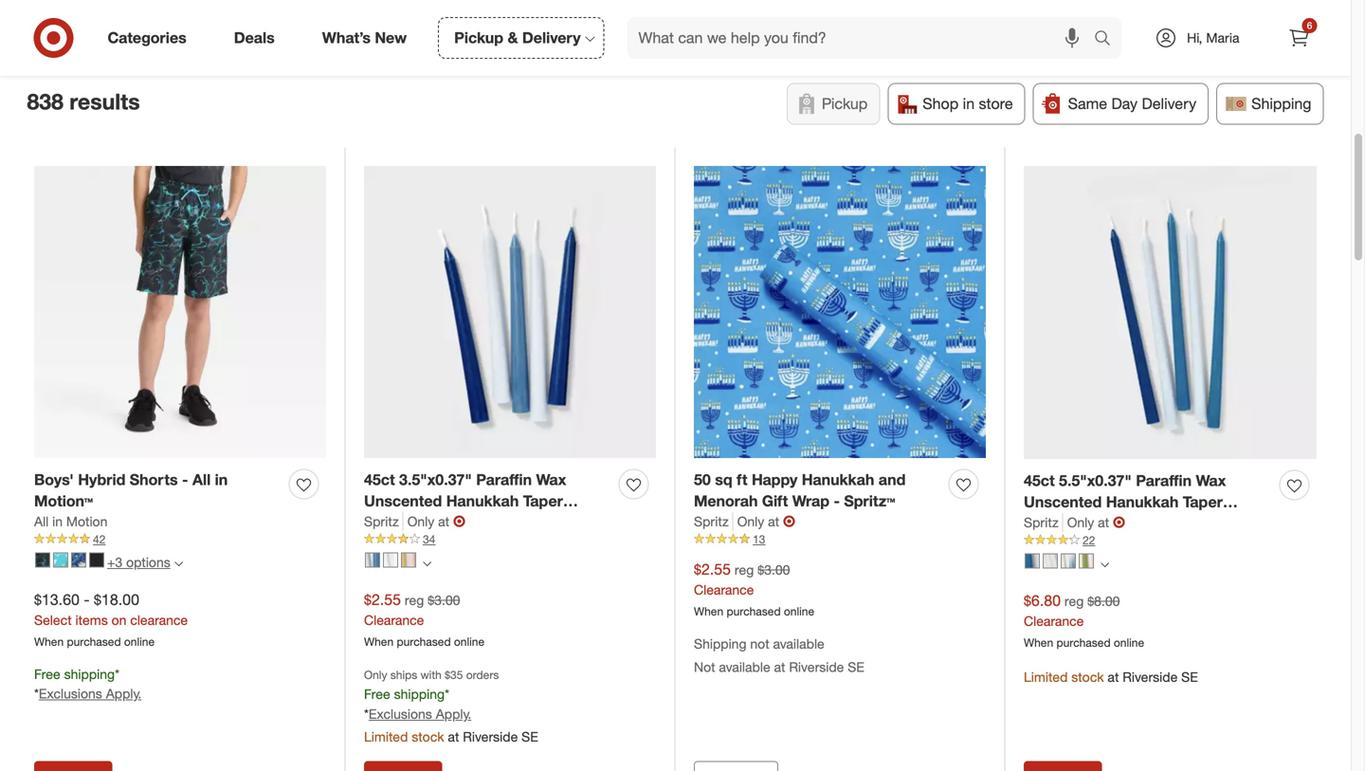 Task type: describe. For each thing, give the bounding box(es) containing it.
ft
[[737, 470, 748, 489]]

pickup & delivery link
[[438, 17, 605, 59]]

size
[[530, 33, 559, 52]]

boys'
[[34, 470, 74, 489]]

orders
[[466, 668, 499, 682]]

menorah
[[694, 492, 758, 510]]

+3
[[107, 554, 123, 571]]

filter
[[68, 33, 101, 52]]

gift
[[763, 492, 789, 510]]

categories
[[108, 29, 187, 47]]

0 horizontal spatial exclusions apply. button
[[39, 685, 142, 704]]

shipping for shipping not available not available at riverside se
[[694, 635, 747, 652]]

limited stock at  riverside se
[[1024, 669, 1199, 685]]

- inside '45ct 5.5"x0.37" paraffin wax unscented hanukkah taper candle - spritz™'
[[1079, 515, 1086, 533]]

sort button
[[123, 22, 211, 64]]

45ct for 45ct 3.5"x0.37" paraffin wax unscented hanukkah taper candle - spritz™
[[364, 470, 395, 489]]

shipping button
[[1217, 83, 1325, 125]]

&
[[508, 29, 518, 47]]

clearance for 50 sq ft happy hanukkah and menorah gift wrap - spritz™
[[694, 581, 754, 598]]

pickup for pickup
[[822, 94, 868, 113]]

hybrid
[[78, 470, 126, 489]]

at down 3.5"x0.37"
[[438, 513, 450, 530]]

options
[[126, 554, 171, 571]]

se inside only ships with $35 orders free shipping * * exclusions apply. limited stock at  riverside se
[[522, 728, 539, 745]]

price
[[456, 33, 490, 52]]

sq
[[715, 470, 733, 489]]

happy
[[752, 470, 798, 489]]

what's new link
[[306, 17, 431, 59]]

unscented for 3.5"x0.37"
[[364, 492, 442, 510]]

taper for 45ct 3.5"x0.37" paraffin wax unscented hanukkah taper candle - spritz™
[[523, 492, 563, 510]]

shorts
[[130, 470, 178, 489]]

+3 options button
[[27, 547, 191, 578]]

45ct 5.5"x0.37" paraffin wax unscented hanukkah taper candle - spritz™
[[1024, 471, 1227, 533]]

13 link
[[694, 531, 987, 548]]

shipping for shipping
[[1252, 94, 1312, 113]]

multicolor image
[[401, 553, 416, 568]]

fpo/apo button
[[792, 22, 890, 64]]

what's
[[322, 29, 371, 47]]

candle for 45ct 3.5"x0.37" paraffin wax unscented hanukkah taper candle - spritz™
[[364, 514, 415, 532]]

when for 45ct 5.5"x0.37" paraffin wax unscented hanukkah taper candle - spritz™
[[1024, 636, 1054, 650]]

2 horizontal spatial riverside
[[1123, 669, 1178, 685]]

spritz for 50 sq ft happy hanukkah and menorah gift wrap - spritz™
[[694, 513, 729, 530]]

purchased for 45ct 5.5"x0.37" paraffin wax unscented hanukkah taper candle - spritz™
[[1057, 636, 1111, 650]]

42
[[93, 532, 106, 546]]

at inside shipping not available not available at riverside se
[[775, 659, 786, 676]]

$6.80 reg $8.00 clearance when purchased online
[[1024, 592, 1145, 650]]

taper for 45ct 5.5"x0.37" paraffin wax unscented hanukkah taper candle - spritz™
[[1184, 493, 1224, 511]]

- inside boys' hybrid shorts - all in motion™
[[182, 470, 188, 489]]

$13.60
[[34, 591, 80, 609]]

50 sq ft happy hanukkah and menorah gift wrap - spritz™
[[694, 470, 906, 510]]

boys' hybrid shorts - all in motion™
[[34, 470, 228, 510]]

white image for $2.55
[[383, 553, 398, 568]]

1 vertical spatial all
[[34, 513, 49, 530]]

fpo/apo
[[808, 33, 874, 52]]

pickup button
[[787, 83, 881, 125]]

spritz™ for 45ct 3.5"x0.37" paraffin wax unscented hanukkah taper candle - spritz™
[[430, 514, 481, 532]]

pickup for pickup & delivery
[[455, 29, 504, 47]]

boys' hybrid shorts - all in motion™ link
[[34, 469, 282, 512]]

when inside $13.60 - $18.00 select items on clearance when purchased online
[[34, 635, 64, 649]]

paraffin for 3.5"x0.37"
[[476, 470, 532, 489]]

delivery for pickup & delivery
[[523, 29, 581, 47]]

$3.00 for -
[[428, 592, 460, 609]]

wrap
[[793, 492, 830, 510]]

spritz link for 45ct 5.5"x0.37" paraffin wax unscented hanukkah taper candle - spritz™
[[1024, 513, 1064, 532]]

shop
[[923, 94, 959, 113]]

5.5"x0.37"
[[1060, 471, 1132, 490]]

- inside 45ct 3.5"x0.37" paraffin wax unscented hanukkah taper candle - spritz™
[[419, 514, 425, 532]]

items
[[75, 612, 108, 628]]

50
[[694, 470, 711, 489]]

$8.00
[[1088, 593, 1121, 610]]

limited inside only ships with $35 orders free shipping * * exclusions apply. limited stock at  riverside se
[[364, 728, 408, 745]]

all in motion
[[34, 513, 108, 530]]

spritz™ inside 50 sq ft happy hanukkah and menorah gift wrap - spritz™
[[845, 492, 896, 510]]

shipping inside only ships with $35 orders free shipping * * exclusions apply. limited stock at  riverside se
[[394, 686, 445, 702]]

day
[[1112, 94, 1138, 113]]

13
[[753, 532, 766, 546]]

se inside shipping not available not available at riverside se
[[848, 659, 865, 676]]

22 link
[[1024, 532, 1318, 549]]

shipping inside free shipping * * exclusions apply.
[[64, 666, 115, 682]]

apply. inside free shipping * * exclusions apply.
[[106, 686, 142, 702]]

at inside only ships with $35 orders free shipping * * exclusions apply. limited stock at  riverside se
[[448, 728, 459, 745]]

black image
[[35, 553, 50, 568]]

838
[[27, 88, 63, 115]]

with
[[421, 668, 442, 682]]

select
[[34, 612, 72, 628]]

jet black image
[[89, 553, 104, 568]]

only inside only ships with $35 orders free shipping * * exclusions apply. limited stock at  riverside se
[[364, 668, 387, 682]]

clearance for 45ct 5.5"x0.37" paraffin wax unscented hanukkah taper candle - spritz™
[[1024, 613, 1085, 629]]

3.5"x0.37"
[[399, 470, 472, 489]]

rating
[[724, 33, 768, 52]]

hi, maria
[[1188, 29, 1240, 46]]

only ships with $35 orders free shipping * * exclusions apply. limited stock at  riverside se
[[364, 668, 539, 745]]

45ct 5.5"x0.37" paraffin wax unscented hanukkah taper candle - spritz™ link
[[1024, 470, 1273, 533]]

¬ for 3.5"x0.37"
[[453, 512, 466, 531]]

1 horizontal spatial available
[[774, 635, 825, 652]]

free inside only ships with $35 orders free shipping * * exclusions apply. limited stock at  riverside se
[[364, 686, 391, 702]]

spritz only at ¬ for 3.5"x0.37"
[[364, 512, 466, 531]]

all in motion link
[[34, 512, 108, 531]]

not
[[694, 659, 716, 676]]

2 horizontal spatial se
[[1182, 669, 1199, 685]]

$13.60 - $18.00 select items on clearance when purchased online
[[34, 591, 188, 649]]

clearance
[[130, 612, 188, 628]]

0 vertical spatial stock
[[1072, 669, 1105, 685]]

all colors + 3 more colors image
[[174, 560, 183, 568]]

45ct for 45ct 5.5"x0.37" paraffin wax unscented hanukkah taper candle - spritz™
[[1024, 471, 1055, 490]]

motion
[[66, 513, 108, 530]]

discount button
[[340, 22, 432, 64]]

free shipping * * exclusions apply.
[[34, 666, 142, 702]]

in for motion
[[52, 513, 63, 530]]

department button
[[218, 22, 332, 64]]

deals link
[[218, 17, 299, 59]]

all colors element for $2.55
[[423, 557, 432, 568]]

stock inside only ships with $35 orders free shipping * * exclusions apply. limited stock at  riverside se
[[412, 728, 444, 745]]

assorted blues image
[[1025, 554, 1041, 569]]

when for 45ct 3.5"x0.37" paraffin wax unscented hanukkah taper candle - spritz™
[[364, 635, 394, 649]]

spritz link for 50 sq ft happy hanukkah and menorah gift wrap - spritz™
[[694, 512, 734, 531]]

and
[[879, 470, 906, 489]]

free inside free shipping * * exclusions apply.
[[34, 666, 60, 682]]

on
[[112, 612, 127, 628]]

all inside boys' hybrid shorts - all in motion™
[[193, 470, 211, 489]]

in for store
[[963, 94, 975, 113]]

dark blue image
[[71, 553, 86, 568]]

purchased inside $13.60 - $18.00 select items on clearance when purchased online
[[67, 635, 121, 649]]

guest
[[679, 33, 720, 52]]

maria
[[1207, 29, 1240, 46]]

$6.80
[[1024, 592, 1062, 610]]

online for 45ct 3.5"x0.37" paraffin wax unscented hanukkah taper candle - spritz™
[[454, 635, 485, 649]]



Task type: vqa. For each thing, say whether or not it's contained in the screenshot.
"Wipes" in the "Huggies Natural Care Sensitive Unscented Baby Wipes (Select Count)"
no



Task type: locate. For each thing, give the bounding box(es) containing it.
0 horizontal spatial exclusions
[[39, 686, 102, 702]]

$3.00 for wrap
[[758, 562, 791, 578]]

results
[[69, 88, 140, 115]]

-
[[182, 470, 188, 489], [834, 492, 840, 510], [419, 514, 425, 532], [1079, 515, 1086, 533], [84, 591, 90, 609]]

at up all colors icon
[[1099, 514, 1110, 531]]

riverside inside shipping not available not available at riverside se
[[790, 659, 845, 676]]

1 horizontal spatial reg
[[735, 562, 754, 578]]

0 vertical spatial exclusions
[[39, 686, 102, 702]]

search button
[[1086, 17, 1132, 63]]

50 sq ft happy hanukkah and menorah gift wrap - spritz™ image
[[694, 166, 987, 458], [694, 166, 987, 458]]

wax inside 45ct 3.5"x0.37" paraffin wax unscented hanukkah taper candle - spritz™
[[536, 470, 567, 489]]

0 horizontal spatial hanukkah
[[447, 492, 519, 510]]

¬ down gift
[[784, 512, 796, 531]]

spritz link up assorted blues icon
[[1024, 513, 1064, 532]]

spritz only at ¬
[[364, 512, 466, 531], [694, 512, 796, 531], [1024, 513, 1126, 532]]

0 horizontal spatial 45ct
[[364, 470, 395, 489]]

exclusions
[[39, 686, 102, 702], [369, 706, 432, 722]]

spritz link
[[364, 512, 404, 531], [694, 512, 734, 531], [1024, 513, 1064, 532]]

clearance up ships
[[364, 612, 424, 628]]

candle inside '45ct 5.5"x0.37" paraffin wax unscented hanukkah taper candle - spritz™'
[[1024, 515, 1075, 533]]

when
[[694, 604, 724, 618], [34, 635, 64, 649], [364, 635, 394, 649], [1024, 636, 1054, 650]]

shop in store
[[923, 94, 1014, 113]]

purchased for 50 sq ft happy hanukkah and menorah gift wrap - spritz™
[[727, 604, 781, 618]]

spritz only at ¬ for sq
[[694, 512, 796, 531]]

22
[[1083, 533, 1096, 547]]

candle up assorted blues image
[[364, 514, 415, 532]]

1 horizontal spatial se
[[848, 659, 865, 676]]

brand button
[[583, 22, 656, 64]]

delivery right "&"
[[523, 29, 581, 47]]

45ct 3.5"x0.37" paraffin wax unscented hanukkah taper candle - spritz™ image
[[364, 166, 656, 458], [364, 166, 656, 458]]

deals
[[234, 29, 275, 47]]

¬ for 5.5"x0.37"
[[1114, 513, 1126, 532]]

reg left the $8.00 on the bottom of the page
[[1065, 593, 1085, 610]]

only up 22
[[1068, 514, 1095, 531]]

only
[[408, 513, 435, 530], [738, 513, 765, 530], [1068, 514, 1095, 531], [364, 668, 387, 682]]

0 vertical spatial delivery
[[523, 29, 581, 47]]

$3.00 down all colors image
[[428, 592, 460, 609]]

1 horizontal spatial $3.00
[[758, 562, 791, 578]]

0 vertical spatial shipping
[[1252, 94, 1312, 113]]

1 horizontal spatial delivery
[[1143, 94, 1197, 113]]

45ct 3.5"x0.37" paraffin wax unscented hanukkah taper candle - spritz™
[[364, 470, 567, 532]]

pickup
[[455, 29, 504, 47], [822, 94, 868, 113]]

spritz only at ¬ up 34
[[364, 512, 466, 531]]

reg for 45ct 5.5"x0.37" paraffin wax unscented hanukkah taper candle - spritz™
[[1065, 593, 1085, 610]]

45ct left 3.5"x0.37"
[[364, 470, 395, 489]]

spritz link down menorah
[[694, 512, 734, 531]]

1 vertical spatial exclusions
[[369, 706, 432, 722]]

online up shipping not available not available at riverside se
[[784, 604, 815, 618]]

42 link
[[34, 531, 326, 548]]

shipping down 6 link
[[1252, 94, 1312, 113]]

0 vertical spatial apply.
[[106, 686, 142, 702]]

$2.55
[[694, 560, 731, 579], [364, 591, 401, 609]]

1 horizontal spatial apply.
[[436, 706, 472, 722]]

¬ down "5.5"x0.37""
[[1114, 513, 1126, 532]]

45ct inside '45ct 5.5"x0.37" paraffin wax unscented hanukkah taper candle - spritz™'
[[1024, 471, 1055, 490]]

clearance down $6.80
[[1024, 613, 1085, 629]]

$35
[[445, 668, 463, 682]]

34 link
[[364, 531, 656, 548]]

exclusions down select
[[39, 686, 102, 702]]

1 vertical spatial limited
[[364, 728, 408, 745]]

$18.00
[[94, 591, 139, 609]]

0 vertical spatial shipping
[[64, 666, 115, 682]]

$3.00
[[758, 562, 791, 578], [428, 592, 460, 609]]

spritz down menorah
[[694, 513, 729, 530]]

45ct 5.5"x0.37" paraffin wax unscented hanukkah taper candle - spritz™ image
[[1024, 166, 1318, 459], [1024, 166, 1318, 459]]

clearance inside $6.80 reg $8.00 clearance when purchased online
[[1024, 613, 1085, 629]]

0 horizontal spatial clearance
[[364, 612, 424, 628]]

0 vertical spatial all
[[193, 470, 211, 489]]

exclusions inside free shipping * * exclusions apply.
[[39, 686, 102, 702]]

taper up 22 link in the right of the page
[[1184, 493, 1224, 511]]

- up items
[[84, 591, 90, 609]]

delivery for same day delivery
[[1143, 94, 1197, 113]]

+3 options
[[107, 554, 171, 571]]

paraffin up 34 link
[[476, 470, 532, 489]]

0 horizontal spatial $3.00
[[428, 592, 460, 609]]

1 horizontal spatial shipping
[[1252, 94, 1312, 113]]

- right shorts
[[182, 470, 188, 489]]

online
[[784, 604, 815, 618], [124, 635, 155, 649], [454, 635, 485, 649], [1115, 636, 1145, 650]]

taper up 34 link
[[523, 492, 563, 510]]

spritz™ inside '45ct 5.5"x0.37" paraffin wax unscented hanukkah taper candle - spritz™'
[[1090, 515, 1141, 533]]

online up limited stock at  riverside se
[[1115, 636, 1145, 650]]

1 horizontal spatial spritz link
[[694, 512, 734, 531]]

$2.55 down menorah
[[694, 560, 731, 579]]

white image
[[383, 553, 398, 568], [1043, 554, 1059, 569]]

only up 13
[[738, 513, 765, 530]]

0 horizontal spatial all
[[34, 513, 49, 530]]

blue | silver image
[[1061, 554, 1077, 569]]

0 horizontal spatial all colors element
[[423, 557, 432, 568]]

0 vertical spatial $2.55
[[694, 560, 731, 579]]

sort
[[166, 33, 195, 52]]

$2.55 for 50 sq ft happy hanukkah and menorah gift wrap - spritz™
[[694, 560, 731, 579]]

0 horizontal spatial delivery
[[523, 29, 581, 47]]

0 horizontal spatial wax
[[536, 470, 567, 489]]

exclusions apply. button down with
[[369, 705, 472, 724]]

clearance for 45ct 3.5"x0.37" paraffin wax unscented hanukkah taper candle - spritz™
[[364, 612, 424, 628]]

spritz up assorted blues icon
[[1024, 514, 1059, 531]]

spritz™ up all colors icon
[[1090, 515, 1141, 533]]

white image for $6.80
[[1043, 554, 1059, 569]]

in inside button
[[963, 94, 975, 113]]

- up multicolor image
[[1079, 515, 1086, 533]]

pickup & delivery
[[455, 29, 581, 47]]

6
[[1308, 19, 1313, 31]]

0 vertical spatial free
[[34, 666, 60, 682]]

exclusions inside only ships with $35 orders free shipping * * exclusions apply. limited stock at  riverside se
[[369, 706, 432, 722]]

0 horizontal spatial se
[[522, 728, 539, 745]]

hanukkah up 22 link in the right of the page
[[1107, 493, 1179, 511]]

clearance down 13
[[694, 581, 754, 598]]

when up ships
[[364, 635, 394, 649]]

blue image
[[53, 553, 68, 568]]

2 horizontal spatial clearance
[[1024, 613, 1085, 629]]

45ct inside 45ct 3.5"x0.37" paraffin wax unscented hanukkah taper candle - spritz™
[[364, 470, 395, 489]]

0 horizontal spatial white image
[[383, 553, 398, 568]]

¬ down 3.5"x0.37"
[[453, 512, 466, 531]]

online down clearance
[[124, 635, 155, 649]]

1 horizontal spatial unscented
[[1024, 493, 1103, 511]]

candle
[[364, 514, 415, 532], [1024, 515, 1075, 533]]

1 horizontal spatial spritz
[[694, 513, 729, 530]]

unscented down 3.5"x0.37"
[[364, 492, 442, 510]]

*
[[115, 666, 120, 682], [34, 686, 39, 702], [445, 686, 450, 702], [364, 706, 369, 722]]

$2.55 reg $3.00 clearance when purchased online for candle
[[364, 591, 485, 649]]

0 horizontal spatial pickup
[[455, 29, 504, 47]]

1 horizontal spatial taper
[[1184, 493, 1224, 511]]

all colors element right multicolor icon
[[423, 557, 432, 568]]

online inside $6.80 reg $8.00 clearance when purchased online
[[1115, 636, 1145, 650]]

2 horizontal spatial hanukkah
[[1107, 493, 1179, 511]]

apply. down on
[[106, 686, 142, 702]]

shipping inside shipping not available not available at riverside se
[[694, 635, 747, 652]]

riverside inside only ships with $35 orders free shipping * * exclusions apply. limited stock at  riverside se
[[463, 728, 518, 745]]

hanukkah inside 45ct 3.5"x0.37" paraffin wax unscented hanukkah taper candle - spritz™
[[447, 492, 519, 510]]

only up 34
[[408, 513, 435, 530]]

spritz™ down and
[[845, 492, 896, 510]]

shipping not available not available at riverside se
[[694, 635, 865, 676]]

same day delivery button
[[1034, 83, 1210, 125]]

reg down all colors image
[[405, 592, 424, 609]]

not
[[751, 635, 770, 652]]

size button
[[514, 22, 575, 64]]

when inside $6.80 reg $8.00 clearance when purchased online
[[1024, 636, 1054, 650]]

stock
[[1072, 669, 1105, 685], [412, 728, 444, 745]]

hanukkah
[[802, 470, 875, 489], [447, 492, 519, 510], [1107, 493, 1179, 511]]

exclusions apply. button down items
[[39, 685, 142, 704]]

in left store
[[963, 94, 975, 113]]

riverside
[[790, 659, 845, 676], [1123, 669, 1178, 685], [463, 728, 518, 745]]

what's new
[[322, 29, 407, 47]]

taper inside '45ct 5.5"x0.37" paraffin wax unscented hanukkah taper candle - spritz™'
[[1184, 493, 1224, 511]]

same
[[1069, 94, 1108, 113]]

1 vertical spatial shipping
[[694, 635, 747, 652]]

when up "not"
[[694, 604, 724, 618]]

- up all colors image
[[419, 514, 425, 532]]

wax inside '45ct 5.5"x0.37" paraffin wax unscented hanukkah taper candle - spritz™'
[[1197, 471, 1227, 490]]

new
[[375, 29, 407, 47]]

unscented down "5.5"x0.37""
[[1024, 493, 1103, 511]]

34
[[423, 532, 436, 546]]

search
[[1086, 30, 1132, 49]]

spritz™ for 45ct 5.5"x0.37" paraffin wax unscented hanukkah taper candle - spritz™
[[1090, 515, 1141, 533]]

ships
[[391, 668, 418, 682]]

0 vertical spatial limited
[[1024, 669, 1069, 685]]

2 horizontal spatial spritz™
[[1090, 515, 1141, 533]]

wax for 45ct 5.5"x0.37" paraffin wax unscented hanukkah taper candle - spritz™
[[1197, 471, 1227, 490]]

exclusions down ships
[[369, 706, 432, 722]]

reg down 13
[[735, 562, 754, 578]]

0 horizontal spatial in
[[52, 513, 63, 530]]

1 horizontal spatial in
[[215, 470, 228, 489]]

at right "not"
[[775, 659, 786, 676]]

1 horizontal spatial stock
[[1072, 669, 1105, 685]]

at down gift
[[768, 513, 780, 530]]

0 horizontal spatial apply.
[[106, 686, 142, 702]]

hanukkah inside 50 sq ft happy hanukkah and menorah gift wrap - spritz™
[[802, 470, 875, 489]]

spritz link for 45ct 3.5"x0.37" paraffin wax unscented hanukkah taper candle - spritz™
[[364, 512, 404, 531]]

stock down $6.80 reg $8.00 clearance when purchased online
[[1072, 669, 1105, 685]]

pickup down fpo/apo button
[[822, 94, 868, 113]]

price button
[[440, 22, 507, 64]]

online for 45ct 5.5"x0.37" paraffin wax unscented hanukkah taper candle - spritz™
[[1115, 636, 1145, 650]]

online up orders
[[454, 635, 485, 649]]

purchased up with
[[397, 635, 451, 649]]

same day delivery
[[1069, 94, 1197, 113]]

in inside boys' hybrid shorts - all in motion™
[[215, 470, 228, 489]]

1 horizontal spatial paraffin
[[1137, 471, 1192, 490]]

50 sq ft happy hanukkah and menorah gift wrap - spritz™ link
[[694, 469, 942, 512]]

shipping down with
[[394, 686, 445, 702]]

- inside $13.60 - $18.00 select items on clearance when purchased online
[[84, 591, 90, 609]]

1 vertical spatial shipping
[[394, 686, 445, 702]]

1 vertical spatial available
[[719, 659, 771, 676]]

apply. down $35
[[436, 706, 472, 722]]

1 horizontal spatial $2.55
[[694, 560, 731, 579]]

0 horizontal spatial spritz link
[[364, 512, 404, 531]]

delivery right day on the top of page
[[1143, 94, 1197, 113]]

taper
[[523, 492, 563, 510], [1184, 493, 1224, 511]]

paraffin up 22 link in the right of the page
[[1137, 471, 1192, 490]]

pickup inside button
[[822, 94, 868, 113]]

45ct 3.5"x0.37" paraffin wax unscented hanukkah taper candle - spritz™ link
[[364, 469, 612, 532]]

0 vertical spatial $3.00
[[758, 562, 791, 578]]

candle for 45ct 5.5"x0.37" paraffin wax unscented hanukkah taper candle - spritz™
[[1024, 515, 1075, 533]]

2 horizontal spatial ¬
[[1114, 513, 1126, 532]]

boys' hybrid shorts - all in motion™ image
[[34, 166, 326, 458], [34, 166, 326, 458]]

at down $6.80 reg $8.00 clearance when purchased online
[[1108, 669, 1120, 685]]

pickup left "&"
[[455, 29, 504, 47]]

purchased up not
[[727, 604, 781, 618]]

1 horizontal spatial free
[[364, 686, 391, 702]]

2 horizontal spatial spritz link
[[1024, 513, 1064, 532]]

6 link
[[1279, 17, 1321, 59]]

in down motion™
[[52, 513, 63, 530]]

unscented for 5.5"x0.37"
[[1024, 493, 1103, 511]]

all colors element for $6.80
[[1101, 558, 1110, 569]]

reg for 45ct 3.5"x0.37" paraffin wax unscented hanukkah taper candle - spritz™
[[405, 592, 424, 609]]

0 vertical spatial available
[[774, 635, 825, 652]]

1 horizontal spatial spritz™
[[845, 492, 896, 510]]

1 vertical spatial exclusions apply. button
[[369, 705, 472, 724]]

0 horizontal spatial limited
[[364, 728, 408, 745]]

wax up 22 link in the right of the page
[[1197, 471, 1227, 490]]

available right not
[[774, 635, 825, 652]]

taper inside 45ct 3.5"x0.37" paraffin wax unscented hanukkah taper candle - spritz™
[[523, 492, 563, 510]]

0 horizontal spatial $2.55 reg $3.00 clearance when purchased online
[[364, 591, 485, 649]]

spritz™ inside 45ct 3.5"x0.37" paraffin wax unscented hanukkah taper candle - spritz™
[[430, 514, 481, 532]]

1 vertical spatial $3.00
[[428, 592, 460, 609]]

all colors + 3 more colors element
[[174, 557, 183, 568]]

0 horizontal spatial spritz
[[364, 513, 399, 530]]

spritz only at ¬ up 22
[[1024, 513, 1126, 532]]

1 horizontal spatial candle
[[1024, 515, 1075, 533]]

purchased down items
[[67, 635, 121, 649]]

wax for 45ct 3.5"x0.37" paraffin wax unscented hanukkah taper candle - spritz™
[[536, 470, 567, 489]]

1 horizontal spatial spritz only at ¬
[[694, 512, 796, 531]]

- right wrap
[[834, 492, 840, 510]]

department
[[235, 33, 316, 52]]

free
[[34, 666, 60, 682], [364, 686, 391, 702]]

$2.55 reg $3.00 clearance when purchased online up with
[[364, 591, 485, 649]]

- inside 50 sq ft happy hanukkah and menorah gift wrap - spritz™
[[834, 492, 840, 510]]

paraffin for 5.5"x0.37"
[[1137, 471, 1192, 490]]

delivery inside button
[[1143, 94, 1197, 113]]

1 vertical spatial $2.55
[[364, 591, 401, 609]]

all colors image
[[423, 560, 432, 568]]

wax up 34 link
[[536, 470, 567, 489]]

only for 3.5"x0.37"
[[408, 513, 435, 530]]

paraffin inside '45ct 5.5"x0.37" paraffin wax unscented hanukkah taper candle - spritz™'
[[1137, 471, 1192, 490]]

categories link
[[92, 17, 210, 59]]

only for sq
[[738, 513, 765, 530]]

limited down $6.80 reg $8.00 clearance when purchased online
[[1024, 669, 1069, 685]]

1 vertical spatial free
[[364, 686, 391, 702]]

1 horizontal spatial $2.55 reg $3.00 clearance when purchased online
[[694, 560, 815, 618]]

unscented inside '45ct 5.5"x0.37" paraffin wax unscented hanukkah taper candle - spritz™'
[[1024, 493, 1103, 511]]

spritz™
[[845, 492, 896, 510], [430, 514, 481, 532], [1090, 515, 1141, 533]]

white image left blue | silver icon
[[1043, 554, 1059, 569]]

2 horizontal spatial spritz only at ¬
[[1024, 513, 1126, 532]]

0 horizontal spatial available
[[719, 659, 771, 676]]

candle inside 45ct 3.5"x0.37" paraffin wax unscented hanukkah taper candle - spritz™
[[364, 514, 415, 532]]

hanukkah inside '45ct 5.5"x0.37" paraffin wax unscented hanukkah taper candle - spritz™'
[[1107, 493, 1179, 511]]

0 horizontal spatial paraffin
[[476, 470, 532, 489]]

filter button
[[27, 22, 115, 64]]

se
[[848, 659, 865, 676], [1182, 669, 1199, 685], [522, 728, 539, 745]]

paraffin
[[476, 470, 532, 489], [1137, 471, 1192, 490]]

$2.55 down assorted blues image
[[364, 591, 401, 609]]

1 horizontal spatial clearance
[[694, 581, 754, 598]]

2 horizontal spatial reg
[[1065, 593, 1085, 610]]

candle up assorted blues icon
[[1024, 515, 1075, 533]]

spritz up assorted blues image
[[364, 513, 399, 530]]

1 vertical spatial pickup
[[822, 94, 868, 113]]

0 horizontal spatial taper
[[523, 492, 563, 510]]

spritz link up assorted blues image
[[364, 512, 404, 531]]

apply. inside only ships with $35 orders free shipping * * exclusions apply. limited stock at  riverside se
[[436, 706, 472, 722]]

$2.55 for 45ct 3.5"x0.37" paraffin wax unscented hanukkah taper candle - spritz™
[[364, 591, 401, 609]]

1 horizontal spatial exclusions apply. button
[[369, 705, 472, 724]]

only left ships
[[364, 668, 387, 682]]

assorted blues image
[[365, 553, 380, 568]]

spritz
[[364, 513, 399, 530], [694, 513, 729, 530], [1024, 514, 1059, 531]]

multicolor image
[[1079, 554, 1095, 569]]

shipping inside button
[[1252, 94, 1312, 113]]

0 horizontal spatial spritz only at ¬
[[364, 512, 466, 531]]

unscented
[[364, 492, 442, 510], [1024, 493, 1103, 511]]

spritz™ down 3.5"x0.37"
[[430, 514, 481, 532]]

online for 50 sq ft happy hanukkah and menorah gift wrap - spritz™
[[784, 604, 815, 618]]

in right shorts
[[215, 470, 228, 489]]

paraffin inside 45ct 3.5"x0.37" paraffin wax unscented hanukkah taper candle - spritz™
[[476, 470, 532, 489]]

hanukkah up wrap
[[802, 470, 875, 489]]

at down $35
[[448, 728, 459, 745]]

1 horizontal spatial pickup
[[822, 94, 868, 113]]

$2.55 reg $3.00 clearance when purchased online for gift
[[694, 560, 815, 618]]

exclusions apply. button
[[39, 685, 142, 704], [369, 705, 472, 724]]

shop in store button
[[888, 83, 1026, 125]]

1 horizontal spatial limited
[[1024, 669, 1069, 685]]

unscented inside 45ct 3.5"x0.37" paraffin wax unscented hanukkah taper candle - spritz™
[[364, 492, 442, 510]]

all colors image
[[1101, 561, 1110, 569]]

guest rating button
[[663, 22, 784, 64]]

available down not
[[719, 659, 771, 676]]

when for 50 sq ft happy hanukkah and menorah gift wrap - spritz™
[[694, 604, 724, 618]]

1 horizontal spatial shipping
[[394, 686, 445, 702]]

0 vertical spatial in
[[963, 94, 975, 113]]

0 horizontal spatial shipping
[[64, 666, 115, 682]]

white image right assorted blues image
[[383, 553, 398, 568]]

limited
[[1024, 669, 1069, 685], [364, 728, 408, 745]]

purchased for 45ct 3.5"x0.37" paraffin wax unscented hanukkah taper candle - spritz™
[[397, 635, 451, 649]]

1 horizontal spatial ¬
[[784, 512, 796, 531]]

0 horizontal spatial $2.55
[[364, 591, 401, 609]]

1 horizontal spatial hanukkah
[[802, 470, 875, 489]]

all colors element
[[423, 557, 432, 568], [1101, 558, 1110, 569]]

2 horizontal spatial spritz
[[1024, 514, 1059, 531]]

all down motion™
[[34, 513, 49, 530]]

0 horizontal spatial stock
[[412, 728, 444, 745]]

apply.
[[106, 686, 142, 702], [436, 706, 472, 722]]

reg inside $6.80 reg $8.00 clearance when purchased online
[[1065, 593, 1085, 610]]

all colors element right multicolor image
[[1101, 558, 1110, 569]]

hanukkah for 45ct 5.5"x0.37" paraffin wax unscented hanukkah taper candle - spritz™
[[1107, 493, 1179, 511]]

hi,
[[1188, 29, 1203, 46]]

store
[[979, 94, 1014, 113]]

spritz for 45ct 3.5"x0.37" paraffin wax unscented hanukkah taper candle - spritz™
[[364, 513, 399, 530]]

shipping down items
[[64, 666, 115, 682]]

spritz only at ¬ for 5.5"x0.37"
[[1024, 513, 1126, 532]]

brand
[[599, 33, 640, 52]]

1 vertical spatial stock
[[412, 728, 444, 745]]

all right shorts
[[193, 470, 211, 489]]

clearance
[[694, 581, 754, 598], [364, 612, 424, 628], [1024, 613, 1085, 629]]

45ct left "5.5"x0.37""
[[1024, 471, 1055, 490]]

1 horizontal spatial all
[[193, 470, 211, 489]]

reg for 50 sq ft happy hanukkah and menorah gift wrap - spritz™
[[735, 562, 754, 578]]

when down $6.80
[[1024, 636, 1054, 650]]

0 horizontal spatial spritz™
[[430, 514, 481, 532]]

0 horizontal spatial ¬
[[453, 512, 466, 531]]

only for 5.5"x0.37"
[[1068, 514, 1095, 531]]

1 horizontal spatial 45ct
[[1024, 471, 1055, 490]]

$2.55 reg $3.00 clearance when purchased online down 13
[[694, 560, 815, 618]]

purchased inside $6.80 reg $8.00 clearance when purchased online
[[1057, 636, 1111, 650]]

1 vertical spatial delivery
[[1143, 94, 1197, 113]]

2 horizontal spatial in
[[963, 94, 975, 113]]

$3.00 down 13
[[758, 562, 791, 578]]

1 horizontal spatial all colors element
[[1101, 558, 1110, 569]]

$2.55 reg $3.00 clearance when purchased online
[[694, 560, 815, 618], [364, 591, 485, 649]]

0 horizontal spatial reg
[[405, 592, 424, 609]]

hanukkah for 45ct 3.5"x0.37" paraffin wax unscented hanukkah taper candle - spritz™
[[447, 492, 519, 510]]

1 horizontal spatial wax
[[1197, 471, 1227, 490]]

guest rating
[[679, 33, 768, 52]]

limited down ships
[[364, 728, 408, 745]]

online inside $13.60 - $18.00 select items on clearance when purchased online
[[124, 635, 155, 649]]

1 horizontal spatial white image
[[1043, 554, 1059, 569]]

motion™
[[34, 492, 93, 510]]

1 horizontal spatial exclusions
[[369, 706, 432, 722]]

purchased up limited stock at  riverside se
[[1057, 636, 1111, 650]]

¬ for sq
[[784, 512, 796, 531]]

spritz only at ¬ up 13
[[694, 512, 796, 531]]

discount
[[356, 33, 416, 52]]

spritz for 45ct 5.5"x0.37" paraffin wax unscented hanukkah taper candle - spritz™
[[1024, 514, 1059, 531]]

when down select
[[34, 635, 64, 649]]

What can we help you find? suggestions appear below search field
[[628, 17, 1100, 59]]

hanukkah up 34 link
[[447, 492, 519, 510]]

stock down with
[[412, 728, 444, 745]]

0 horizontal spatial unscented
[[364, 492, 442, 510]]

shipping up "not"
[[694, 635, 747, 652]]



